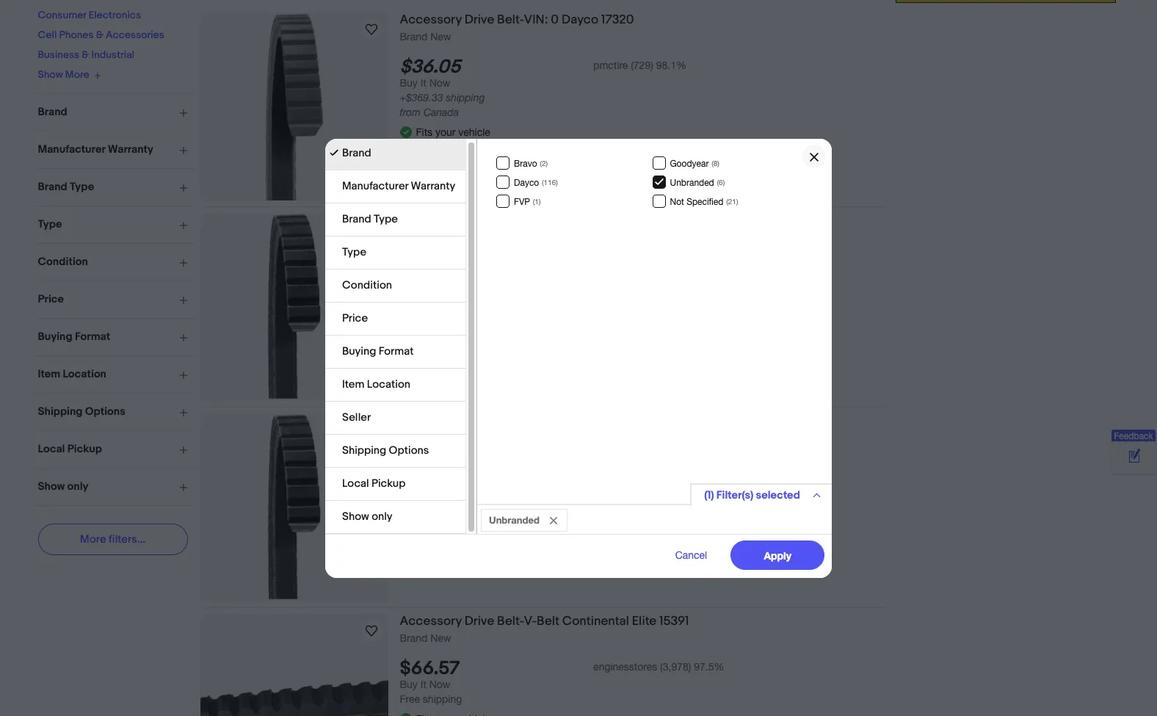 Task type: vqa. For each thing, say whether or not it's contained in the screenshot.


Task type: locate. For each thing, give the bounding box(es) containing it.
belt-
[[497, 12, 524, 27], [497, 213, 524, 228], [497, 414, 524, 428], [497, 614, 524, 629]]

buy inside enginesstores (3,978) 97.5% buy it now free shipping
[[400, 679, 418, 691]]

dayco right h
[[563, 213, 600, 228]]

new for $36.05
[[431, 31, 451, 43]]

belt- left q
[[497, 414, 524, 428]]

3 now from the top
[[430, 679, 451, 691]]

business
[[38, 48, 79, 61]]

filter applied image
[[330, 148, 339, 157]]

goodyear
[[670, 158, 709, 169]]

dayco for $36.05
[[562, 12, 599, 27]]

1 vertical spatial it
[[421, 478, 427, 490]]

(1) right the fvp
[[533, 197, 541, 205]]

1 vertical spatial &
[[82, 48, 89, 61]]

shipping down $27.64
[[446, 293, 485, 304]]

3 fits your vehicle from the top
[[416, 527, 491, 539]]

and text__icon image down free
[[400, 712, 412, 716]]

more left filters...
[[80, 532, 106, 546]]

advertisement region
[[896, 0, 1116, 3]]

1 your from the top
[[436, 126, 456, 138]]

v-
[[524, 614, 537, 629]]

not specified (21)
[[670, 197, 739, 207]]

now for pmctire (729) 98.1% buy it now +$369.33 shipping from canada
[[430, 77, 451, 89]]

(3,978)
[[661, 661, 692, 673]]

4 drive from the top
[[465, 614, 495, 629]]

dayco right 0 at the top left of the page
[[562, 12, 599, 27]]

new inside accessory drive belt-vin: q dayco 15385 brand new
[[431, 432, 451, 444]]

show for show only
[[342, 510, 369, 524]]

2 vertical spatial vin:
[[524, 414, 549, 428]]

accessory inside the accessory drive belt-vin: h dayco 15423 brand new
[[400, 213, 462, 228]]

belt- inside accessory drive belt-vin: q dayco 15385 brand new
[[497, 414, 524, 428]]

4 new from the top
[[431, 633, 451, 644]]

1 fits your vehicle from the top
[[416, 126, 491, 138]]

3 new from the top
[[431, 432, 451, 444]]

canada
[[424, 107, 459, 118]]

shipping options
[[342, 443, 429, 457]]

1 it from the top
[[421, 77, 427, 89]]

belt- inside the accessory drive belt-vin: h dayco 15423 brand new
[[497, 213, 524, 228]]

fits your vehicle for 4th and text__icon from the bottom of the page
[[416, 126, 491, 138]]

2 drive from the top
[[465, 213, 495, 228]]

cell phones & accessories link
[[38, 29, 164, 41]]

1 horizontal spatial type
[[374, 212, 398, 226]]

4 belt- from the top
[[497, 614, 524, 629]]

accessory inside accessory drive belt-v-belt continental elite 15391 brand new
[[400, 614, 462, 629]]

belt- left belt in the bottom left of the page
[[497, 614, 524, 629]]

type down manufacturer in the top of the page
[[374, 212, 398, 226]]

show down business
[[38, 69, 63, 81]]

watch accessory drive belt-v-belt continental elite 15391 image
[[363, 622, 380, 640]]

accessory
[[400, 12, 462, 27], [400, 213, 462, 228], [400, 414, 462, 428], [400, 614, 462, 629]]

1 vertical spatial +$369.33
[[400, 293, 443, 304]]

(1) filter(s) selected button
[[691, 483, 832, 506]]

vehicle
[[459, 126, 491, 138], [459, 327, 491, 338], [459, 527, 491, 539]]

local pickup
[[342, 476, 406, 490]]

accessory drive belt-vin: q dayco 15385 heading
[[400, 414, 637, 428]]

it inside enginesstores (3,978) 97.5% buy it now free shipping
[[421, 679, 427, 691]]

+$369.33 down $26.92
[[400, 493, 443, 505]]

1 vertical spatial show
[[342, 510, 369, 524]]

(6)
[[717, 177, 725, 186]]

& down phones
[[82, 48, 89, 61]]

1 fits from the top
[[416, 126, 433, 138]]

now for enginesstores (3,978) 97.5% buy it now free shipping
[[430, 679, 451, 691]]

tab list containing brand
[[325, 137, 466, 534]]

dayco up fvp (1)
[[514, 177, 539, 188]]

new up $26.92
[[431, 432, 451, 444]]

fits your vehicle for third and text__icon from the bottom
[[416, 327, 491, 338]]

brand up $36.05
[[400, 31, 428, 43]]

fits down from at the top left of page
[[416, 126, 433, 138]]

0 vertical spatial now
[[430, 77, 451, 89]]

type
[[374, 212, 398, 226], [342, 245, 367, 259]]

0 horizontal spatial type
[[342, 245, 367, 259]]

3 buy from the top
[[400, 679, 418, 691]]

accessory drive belt-vin: h dayco 15423 heading
[[400, 213, 636, 228]]

1 vertical spatial unbranded
[[489, 514, 540, 526]]

1 new from the top
[[431, 31, 451, 43]]

97.5%
[[695, 661, 725, 673]]

3 belt- from the top
[[497, 414, 524, 428]]

drive
[[465, 12, 495, 27], [465, 213, 495, 228], [465, 414, 495, 428], [465, 614, 495, 629]]

and text__icon image down pickup
[[400, 526, 412, 538]]

3 +$369.33 from the top
[[400, 493, 443, 505]]

vin: left q
[[524, 414, 549, 428]]

1 vertical spatial vehicle
[[459, 327, 491, 338]]

accessory drive belt-v-belt continental elite 15391 brand new
[[400, 614, 690, 644]]

0 vertical spatial vehicle
[[459, 126, 491, 138]]

new inside the accessory drive belt-vin: h dayco 15423 brand new
[[431, 231, 451, 243]]

belt- left 0 at the top left of the page
[[497, 12, 524, 27]]

brand inside accessory drive belt-v-belt continental elite 15391 brand new
[[400, 633, 428, 644]]

0 vertical spatial (1)
[[533, 197, 541, 205]]

1 vertical spatial (1)
[[705, 488, 715, 502]]

drive inside accessory drive belt-vin: 0 dayco 17320 brand new
[[465, 12, 495, 27]]

it
[[421, 77, 427, 89], [421, 478, 427, 490], [421, 679, 427, 691]]

belt- for $26.92
[[497, 414, 524, 428]]

2 vehicle from the top
[[459, 327, 491, 338]]

belt- inside accessory drive belt-v-belt continental elite 15391 brand new
[[497, 614, 524, 629]]

accessory drive belt-vin: q dayco 15385 image
[[200, 414, 388, 602]]

your
[[436, 126, 456, 138], [436, 327, 456, 338], [436, 527, 456, 539]]

2 vertical spatial fits your vehicle
[[416, 527, 491, 539]]

unbranded
[[670, 177, 715, 188], [489, 514, 540, 526]]

your down canada
[[436, 126, 456, 138]]

shipping down $26.92
[[446, 493, 485, 505]]

2 buy from the top
[[400, 478, 418, 490]]

buy up free
[[400, 679, 418, 691]]

1 horizontal spatial (1)
[[705, 488, 715, 502]]

unbranded for unbranded
[[489, 514, 540, 526]]

accessory drive belt-vin: h dayco 15423 link
[[400, 213, 884, 231]]

+$369.33
[[400, 92, 443, 104], [400, 293, 443, 304], [400, 493, 443, 505]]

3 your from the top
[[436, 527, 456, 539]]

accessory drive belt-vin: q dayco 15385 link
[[400, 414, 884, 431]]

shipping right free
[[423, 694, 462, 705]]

vin: inside accessory drive belt-vin: q dayco 15385 brand new
[[524, 414, 549, 428]]

fits your vehicle down the +$369.33 shipping
[[416, 327, 491, 338]]

1 vertical spatial fits
[[416, 327, 433, 338]]

new inside accessory drive belt-v-belt continental elite 15391 brand new
[[431, 633, 451, 644]]

shipping inside buy it now +$369.33 shipping
[[446, 493, 485, 505]]

unbranded down goodyear (8)
[[670, 177, 715, 188]]

dayco inside accessory drive belt-vin: q dayco 15385 brand new
[[564, 414, 601, 428]]

2 vertical spatial +$369.33
[[400, 493, 443, 505]]

fits down the +$369.33 shipping
[[416, 327, 433, 338]]

belt- down the fvp
[[497, 213, 524, 228]]

1 vertical spatial now
[[430, 478, 451, 490]]

show left only on the left bottom of the page
[[342, 510, 369, 524]]

drive inside accessory drive belt-v-belt continental elite 15391 brand new
[[465, 614, 495, 629]]

drive inside the accessory drive belt-vin: h dayco 15423 brand new
[[465, 213, 495, 228]]

accessory drive belt-v-belt continental elite 15391 image
[[200, 679, 388, 716]]

2 vertical spatial now
[[430, 679, 451, 691]]

brand up $66.57
[[400, 633, 428, 644]]

now inside buy it now +$369.33 shipping
[[430, 478, 451, 490]]

+$369.33 up from at the top left of page
[[400, 92, 443, 104]]

&
[[96, 29, 103, 41], [82, 48, 89, 61]]

$36.05
[[400, 56, 461, 79]]

manufacturer warranty
[[342, 179, 456, 193]]

unbranded left 'remove filter - brand - unbranded' image
[[489, 514, 540, 526]]

and text__icon image up format
[[400, 326, 412, 337]]

0 vertical spatial fits your vehicle
[[416, 126, 491, 138]]

3 it from the top
[[421, 679, 427, 691]]

+$369.33 inside pmctire (729) 98.1% buy it now +$369.33 shipping from canada
[[400, 92, 443, 104]]

industrial
[[91, 48, 134, 61]]

0 vertical spatial show
[[38, 69, 63, 81]]

new up $66.57
[[431, 633, 451, 644]]

new inside accessory drive belt-vin: 0 dayco 17320 brand new
[[431, 31, 451, 43]]

watch accessory drive belt-vin: 0 dayco 17320 image
[[363, 21, 380, 38]]

0 vertical spatial type
[[374, 212, 398, 226]]

0 vertical spatial vin:
[[524, 12, 549, 27]]

3 accessory from the top
[[400, 414, 462, 428]]

0 vertical spatial &
[[96, 29, 103, 41]]

item
[[342, 377, 365, 391]]

0 horizontal spatial &
[[82, 48, 89, 61]]

+$369.33 inside buy it now +$369.33 shipping
[[400, 493, 443, 505]]

apply
[[764, 549, 792, 561]]

2 vertical spatial buy
[[400, 679, 418, 691]]

vehicle down canada
[[459, 126, 491, 138]]

new
[[431, 31, 451, 43], [431, 231, 451, 243], [431, 432, 451, 444], [431, 633, 451, 644]]

accessory drive belt-v-belt continental elite 15391 link
[[400, 614, 884, 632]]

specified
[[687, 197, 724, 207]]

belt- inside accessory drive belt-vin: 0 dayco 17320 brand new
[[497, 12, 524, 27]]

vin:
[[524, 12, 549, 27], [524, 213, 549, 228], [524, 414, 549, 428]]

+$369.33 down $27.64
[[400, 293, 443, 304]]

more filters... button
[[38, 524, 188, 555]]

it inside pmctire (729) 98.1% buy it now +$369.33 shipping from canada
[[421, 77, 427, 89]]

4 accessory from the top
[[400, 614, 462, 629]]

+$369.33 shipping
[[400, 293, 485, 304]]

1 horizontal spatial show
[[342, 510, 369, 524]]

new up $27.64
[[431, 231, 451, 243]]

buy down options
[[400, 478, 418, 490]]

show
[[38, 69, 63, 81], [342, 510, 369, 524]]

accessory drive belt-v-belt continental elite 15391 heading
[[400, 614, 690, 629]]

2 your from the top
[[436, 327, 456, 338]]

dayco
[[562, 12, 599, 27], [514, 177, 539, 188], [563, 213, 600, 228], [564, 414, 601, 428]]

and text__icon image down from at the top left of page
[[400, 125, 412, 137]]

2 belt- from the top
[[497, 213, 524, 228]]

0 vertical spatial more
[[65, 69, 89, 81]]

0 vertical spatial +$369.33
[[400, 92, 443, 104]]

(1)
[[533, 197, 541, 205], [705, 488, 715, 502]]

dayco inside accessory drive belt-vin: 0 dayco 17320 brand new
[[562, 12, 599, 27]]

drive for $27.64
[[465, 213, 495, 228]]

1 vertical spatial more
[[80, 532, 106, 546]]

brand right filter applied 'image'
[[342, 146, 371, 160]]

continental
[[563, 614, 630, 629]]

1 belt- from the top
[[497, 12, 524, 27]]

vin: for $36.05
[[524, 12, 549, 27]]

0 horizontal spatial (1)
[[533, 197, 541, 205]]

0 vertical spatial unbranded
[[670, 177, 715, 188]]

accessory drive belt-vin: q dayco 15385 brand new
[[400, 414, 637, 444]]

3 fits from the top
[[416, 527, 433, 539]]

fits your vehicle down buy it now +$369.33 shipping
[[416, 527, 491, 539]]

fits your vehicle down canada
[[416, 126, 491, 138]]

accessory inside accessory drive belt-vin: 0 dayco 17320 brand new
[[400, 12, 462, 27]]

0 vertical spatial it
[[421, 77, 427, 89]]

2 accessory from the top
[[400, 213, 462, 228]]

now inside pmctire (729) 98.1% buy it now +$369.33 shipping from canada
[[430, 77, 451, 89]]

buy inside buy it now +$369.33 shipping
[[400, 478, 418, 490]]

1 vertical spatial buy
[[400, 478, 418, 490]]

new up $36.05
[[431, 31, 451, 43]]

accessory inside accessory drive belt-vin: q dayco 15385 brand new
[[400, 414, 462, 428]]

and text__icon image
[[400, 125, 412, 137], [400, 326, 412, 337], [400, 526, 412, 538], [400, 712, 412, 716]]

vin: for $27.64
[[524, 213, 549, 228]]

shipping up canada
[[446, 92, 485, 104]]

more down business & industrial link
[[65, 69, 89, 81]]

98.1%
[[657, 60, 687, 71]]

2 new from the top
[[431, 231, 451, 243]]

free
[[400, 694, 420, 705]]

0 vertical spatial buy
[[400, 77, 418, 89]]

1 vertical spatial fits your vehicle
[[416, 327, 491, 338]]

1 buy from the top
[[400, 77, 418, 89]]

shipping
[[446, 92, 485, 104], [446, 293, 485, 304], [446, 493, 485, 505], [423, 694, 462, 705]]

vin: left 0 at the top left of the page
[[524, 12, 549, 27]]

accessory up $36.05
[[400, 12, 462, 27]]

belt- for $27.64
[[497, 213, 524, 228]]

1 vertical spatial your
[[436, 327, 456, 338]]

0 vertical spatial your
[[436, 126, 456, 138]]

vin: inside the accessory drive belt-vin: h dayco 15423 brand new
[[524, 213, 549, 228]]

it inside buy it now +$369.33 shipping
[[421, 478, 427, 490]]

your down buy it now +$369.33 shipping
[[436, 527, 456, 539]]

fvp (1)
[[514, 197, 541, 207]]

selected
[[756, 488, 801, 502]]

2 vertical spatial vehicle
[[459, 527, 491, 539]]

dayco right q
[[564, 414, 601, 428]]

3 and text__icon image from the top
[[400, 526, 412, 538]]

dayco inside dialog
[[514, 177, 539, 188]]

1 now from the top
[[430, 77, 451, 89]]

2 vin: from the top
[[524, 213, 549, 228]]

1 horizontal spatial unbranded
[[670, 177, 715, 188]]

accessory for $36.05
[[400, 12, 462, 27]]

not
[[670, 197, 685, 207]]

$26.92
[[400, 457, 459, 480]]

2 fits from the top
[[416, 327, 433, 338]]

(1) left filter(s)
[[705, 488, 715, 502]]

0
[[551, 12, 559, 27]]

goodyear (8)
[[670, 158, 720, 169]]

2 it from the top
[[421, 478, 427, 490]]

buy up from at the top left of page
[[400, 77, 418, 89]]

1 +$369.33 from the top
[[400, 92, 443, 104]]

dialog
[[0, 0, 1158, 716]]

show only
[[342, 510, 393, 524]]

unbranded for unbranded (6)
[[670, 177, 715, 188]]

item location
[[342, 377, 411, 391]]

vehicle down buy it now +$369.33 shipping
[[459, 527, 491, 539]]

0 horizontal spatial show
[[38, 69, 63, 81]]

your for third and text__icon from the bottom
[[436, 327, 456, 338]]

brand up $27.64
[[400, 231, 428, 243]]

1 vin: from the top
[[524, 12, 549, 27]]

watch accessory drive belt-vin: h dayco 15423 image
[[363, 221, 380, 239]]

now
[[430, 77, 451, 89], [430, 478, 451, 490], [430, 679, 451, 691]]

2 now from the top
[[430, 478, 451, 490]]

1 drive from the top
[[465, 12, 495, 27]]

vin: for $26.92
[[524, 414, 549, 428]]

brand up $26.92
[[400, 432, 428, 444]]

fits your vehicle
[[416, 126, 491, 138], [416, 327, 491, 338], [416, 527, 491, 539]]

accessory down 'warranty'
[[400, 213, 462, 228]]

$66.57
[[400, 658, 460, 681]]

2 vertical spatial it
[[421, 679, 427, 691]]

type down watch accessory drive belt-vin: h dayco 15423 image
[[342, 245, 367, 259]]

1 vertical spatial vin:
[[524, 213, 549, 228]]

now inside enginesstores (3,978) 97.5% buy it now free shipping
[[430, 679, 451, 691]]

2 vertical spatial your
[[436, 527, 456, 539]]

vin: inside accessory drive belt-vin: 0 dayco 17320 brand new
[[524, 12, 549, 27]]

drive inside accessory drive belt-vin: q dayco 15385 brand new
[[465, 414, 495, 428]]

tab list
[[325, 137, 466, 534]]

pickup
[[372, 476, 406, 490]]

buy inside pmctire (729) 98.1% buy it now +$369.33 shipping from canada
[[400, 77, 418, 89]]

2 fits your vehicle from the top
[[416, 327, 491, 338]]

belt
[[537, 614, 560, 629]]

elite
[[632, 614, 657, 629]]

& down consumer electronics link
[[96, 29, 103, 41]]

(8)
[[712, 158, 720, 167]]

accessory up options
[[400, 414, 462, 428]]

0 vertical spatial fits
[[416, 126, 433, 138]]

show inside button
[[38, 69, 63, 81]]

fits
[[416, 126, 433, 138], [416, 327, 433, 338], [416, 527, 433, 539]]

your down the +$369.33 shipping
[[436, 327, 456, 338]]

fits your vehicle for 3rd and text__icon
[[416, 527, 491, 539]]

vin: left h
[[524, 213, 549, 228]]

vehicle down the +$369.33 shipping
[[459, 327, 491, 338]]

3 drive from the top
[[465, 414, 495, 428]]

accessory up $66.57
[[400, 614, 462, 629]]

fits down buy it now +$369.33 shipping
[[416, 527, 433, 539]]

your for 4th and text__icon from the bottom of the page
[[436, 126, 456, 138]]

0 horizontal spatial unbranded
[[489, 514, 540, 526]]

warranty
[[411, 179, 456, 193]]

cancel button
[[659, 540, 724, 570]]

2 vertical spatial fits
[[416, 527, 433, 539]]

3 vin: from the top
[[524, 414, 549, 428]]

more
[[65, 69, 89, 81], [80, 532, 106, 546]]

1 accessory from the top
[[400, 12, 462, 27]]

dayco inside the accessory drive belt-vin: h dayco 15423 brand new
[[563, 213, 600, 228]]



Task type: describe. For each thing, give the bounding box(es) containing it.
brand inside the accessory drive belt-vin: h dayco 15423 brand new
[[400, 231, 428, 243]]

(21)
[[727, 197, 739, 205]]

shipping inside pmctire (729) 98.1% buy it now +$369.33 shipping from canada
[[446, 92, 485, 104]]

accessory for $26.92
[[400, 414, 462, 428]]

accessory drive belt-vin: 0 dayco 17320 link
[[400, 12, 884, 30]]

more filters...
[[80, 532, 145, 546]]

accessory drive belt-vin: 0 dayco 17320 brand new
[[400, 12, 634, 43]]

dayco for $27.64
[[563, 213, 600, 228]]

1 and text__icon image from the top
[[400, 125, 412, 137]]

from
[[400, 107, 421, 118]]

business & industrial link
[[38, 48, 134, 61]]

belt- for $66.57
[[497, 614, 524, 629]]

buy for pmctire (729) 98.1% buy it now +$369.33 shipping from canada
[[400, 77, 418, 89]]

bravo
[[514, 158, 538, 169]]

consumer electronics link
[[38, 9, 141, 21]]

phones
[[59, 29, 94, 41]]

1 horizontal spatial &
[[96, 29, 103, 41]]

format
[[379, 344, 414, 358]]

pmctire
[[594, 60, 628, 71]]

2 +$369.33 from the top
[[400, 293, 443, 304]]

dayco (116)
[[514, 177, 558, 188]]

accessory drive belt-vin: h dayco 15423 brand new
[[400, 213, 636, 243]]

local
[[342, 476, 369, 490]]

seller
[[342, 410, 371, 424]]

your for 3rd and text__icon
[[436, 527, 456, 539]]

buying
[[342, 344, 376, 358]]

only
[[372, 510, 393, 524]]

3 vehicle from the top
[[459, 527, 491, 539]]

fvp
[[514, 197, 530, 207]]

(1) inside dropdown button
[[705, 488, 715, 502]]

cancel
[[676, 549, 708, 561]]

filters...
[[109, 532, 145, 546]]

17320
[[602, 12, 634, 27]]

drive for $36.05
[[465, 12, 495, 27]]

15423
[[603, 213, 636, 228]]

accessory drive belt-vin: h dayco 15423 image
[[200, 213, 388, 401]]

location
[[367, 377, 411, 391]]

it for pmctire (729) 98.1% buy it now +$369.33 shipping from canada
[[421, 77, 427, 89]]

options
[[389, 443, 429, 457]]

fits for 4th and text__icon from the bottom of the page
[[416, 126, 433, 138]]

manufacturer
[[342, 179, 409, 193]]

fits for 3rd and text__icon
[[416, 527, 433, 539]]

(116)
[[542, 177, 558, 186]]

dialog containing brand
[[0, 0, 1158, 716]]

q
[[551, 414, 561, 428]]

15385
[[604, 414, 637, 428]]

brand tab
[[325, 137, 466, 170]]

consumer
[[38, 9, 86, 21]]

unbranded (6)
[[670, 177, 725, 188]]

accessory drive belt-vin: 0 dayco 17320 image
[[200, 12, 388, 201]]

2 and text__icon image from the top
[[400, 326, 412, 337]]

accessories
[[106, 29, 164, 41]]

belt- for $36.05
[[497, 12, 524, 27]]

filter(s)
[[717, 488, 754, 502]]

it for enginesstores (3,978) 97.5% buy it now free shipping
[[421, 679, 427, 691]]

pmctire (729) 98.1% buy it now +$369.33 shipping from canada
[[400, 60, 687, 118]]

brand inside accessory drive belt-vin: q dayco 15385 brand new
[[400, 432, 428, 444]]

(1) inside fvp (1)
[[533, 197, 541, 205]]

(1) filter(s) selected
[[705, 488, 801, 502]]

1 vertical spatial type
[[342, 245, 367, 259]]

shipping inside enginesstores (3,978) 97.5% buy it now free shipping
[[423, 694, 462, 705]]

show more button
[[38, 68, 101, 81]]

drive for $66.57
[[465, 614, 495, 629]]

15391
[[660, 614, 690, 629]]

1 vehicle from the top
[[459, 126, 491, 138]]

buy for enginesstores (3,978) 97.5% buy it now free shipping
[[400, 679, 418, 691]]

accessory for $66.57
[[400, 614, 462, 629]]

consumer electronics cell phones & accessories business & industrial
[[38, 9, 164, 61]]

shipping
[[342, 443, 387, 457]]

apply button
[[731, 540, 825, 570]]

buy it now +$369.33 shipping
[[400, 478, 485, 505]]

price
[[342, 311, 368, 325]]

new for $27.64
[[431, 231, 451, 243]]

accessory drive belt-vin: 0 dayco 17320 heading
[[400, 12, 634, 27]]

brand down manufacturer in the top of the page
[[342, 212, 371, 226]]

$27.64
[[400, 257, 458, 279]]

cell
[[38, 29, 57, 41]]

tab list inside dialog
[[325, 137, 466, 534]]

enginesstores (3,978) 97.5% buy it now free shipping
[[400, 661, 725, 705]]

brand inside accessory drive belt-vin: 0 dayco 17320 brand new
[[400, 31, 428, 43]]

new for $26.92
[[431, 432, 451, 444]]

h
[[551, 213, 560, 228]]

dayco for $26.92
[[564, 414, 601, 428]]

show more
[[38, 69, 89, 81]]

buying format
[[342, 344, 414, 358]]

feedback
[[1115, 431, 1154, 442]]

(729)
[[631, 60, 654, 71]]

condition
[[342, 278, 392, 292]]

fits for third and text__icon from the bottom
[[416, 327, 433, 338]]

accessory for $27.64
[[400, 213, 462, 228]]

enginesstores
[[594, 661, 658, 673]]

show for show more
[[38, 69, 63, 81]]

4 and text__icon image from the top
[[400, 712, 412, 716]]

electronics
[[89, 9, 141, 21]]

(2)
[[540, 158, 548, 167]]

drive for $26.92
[[465, 414, 495, 428]]

bravo (2)
[[514, 158, 548, 169]]

brand inside tab
[[342, 146, 371, 160]]

remove filter - brand - unbranded image
[[550, 517, 558, 524]]

brand type
[[342, 212, 398, 226]]

watch accessory drive belt-vin: q dayco 15385 image
[[363, 422, 380, 439]]



